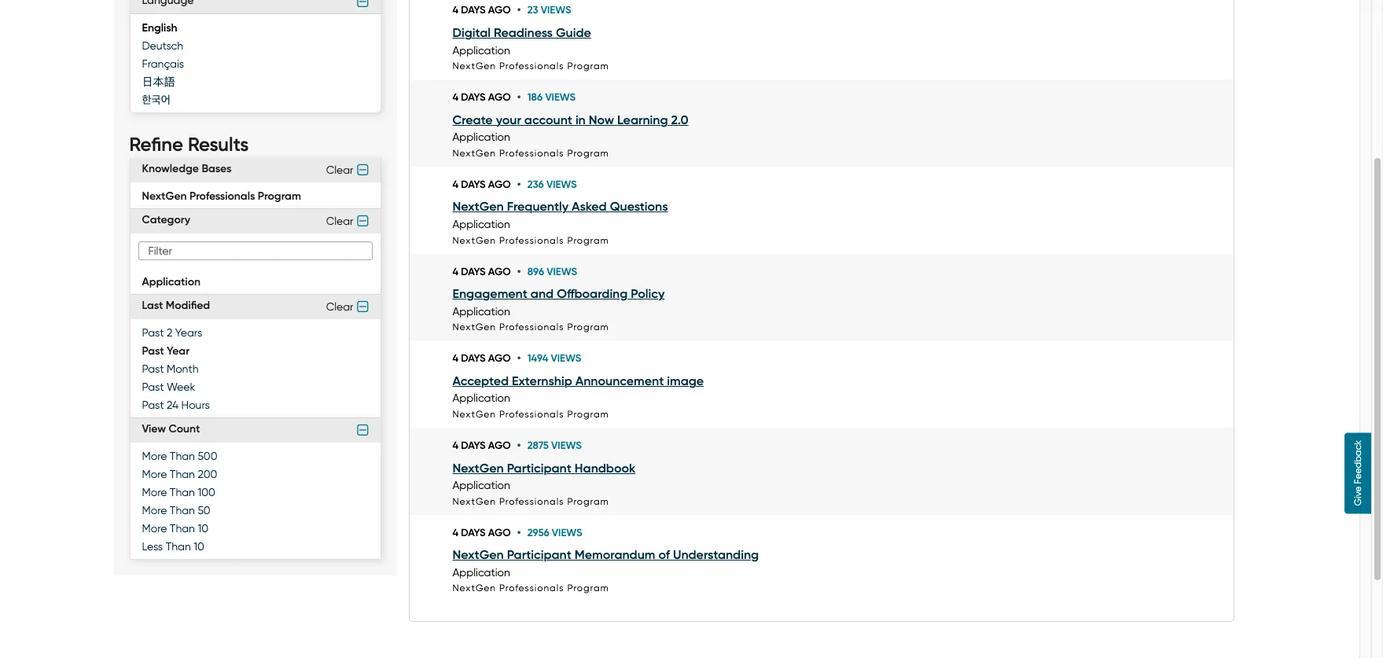 Task type: describe. For each thing, give the bounding box(es) containing it.
policy
[[631, 286, 665, 301]]

year
[[167, 344, 190, 358]]

3 more from the top
[[142, 486, 167, 498]]

more than 10 link
[[142, 522, 208, 535]]

• for offboarding
[[517, 265, 521, 277]]

application inside nextgen frequently asked questions application nextgen professionals program
[[453, 218, 510, 230]]

nextgen participant handbook link
[[453, 461, 636, 475]]

than down more than 200 link
[[170, 486, 195, 498]]

5 more from the top
[[142, 522, 167, 535]]

professionals inside nextgen participant memorandum of understanding application nextgen professionals program
[[499, 583, 564, 594]]

offboarding
[[557, 286, 628, 301]]

2.0
[[671, 112, 689, 127]]

4 days ago • 896 views
[[453, 265, 577, 277]]

Filter Category text field
[[138, 241, 372, 260]]

announcement
[[576, 373, 664, 388]]

nextgen participant memorandum of understanding application nextgen professionals program
[[453, 548, 759, 594]]

knowledge bases button
[[142, 160, 236, 177]]

readiness
[[494, 25, 553, 40]]

français
[[142, 57, 184, 70]]

2 minus square o image from the top
[[357, 424, 368, 438]]

view count
[[142, 422, 200, 435]]

learning
[[618, 112, 668, 127]]

of
[[659, 548, 670, 563]]

한국어
[[142, 93, 171, 106]]

views for offboarding
[[547, 265, 577, 277]]

less
[[142, 540, 163, 553]]

application inside button
[[142, 275, 201, 288]]

count
[[169, 422, 200, 435]]

1 minus square o image from the top
[[357, 0, 368, 9]]

more than 100 link
[[142, 486, 215, 498]]

日本語 button
[[142, 74, 175, 90]]

results
[[188, 133, 249, 155]]

1494
[[528, 353, 548, 364]]

3 past from the top
[[142, 362, 164, 375]]

application inside create your account in now learning 2.0 application nextgen professionals program
[[453, 131, 510, 143]]

less than 10 link
[[142, 540, 204, 553]]

views for handbook
[[551, 440, 582, 451]]

professionals inside nextgen frequently asked questions application nextgen professionals program
[[499, 235, 564, 246]]

last modified button
[[142, 297, 215, 314]]

more than 50 link
[[142, 504, 211, 516]]

1 minus square o image from the top
[[357, 214, 368, 229]]

week
[[167, 380, 195, 393]]

last modified
[[142, 299, 210, 312]]

4 more from the top
[[142, 504, 167, 516]]

years
[[175, 326, 202, 339]]

professionals inside accepted externship announcement image application nextgen professionals program
[[499, 409, 564, 420]]

program inside nextgen participant handbook application nextgen professionals program
[[567, 496, 609, 507]]

views for memorandum
[[552, 527, 582, 539]]

4 days ago • 236 views
[[453, 178, 577, 190]]

accepted externship announcement image link
[[453, 373, 704, 388]]

• for guide
[[517, 4, 521, 16]]

minus square o image for last modified
[[357, 300, 368, 314]]

4 for nextgen participant memorandum of understanding
[[453, 527, 459, 539]]

now
[[589, 112, 614, 127]]

application inside nextgen participant memorandum of understanding application nextgen professionals program
[[453, 566, 510, 579]]

4 for nextgen participant handbook
[[453, 440, 459, 451]]

engagement and offboarding policy application nextgen professionals program
[[453, 286, 665, 333]]

participant for memorandum
[[507, 548, 572, 563]]

4 days ago • 23 views
[[453, 4, 571, 16]]

896
[[528, 265, 544, 277]]

last
[[142, 299, 163, 312]]

nextgen participant memorandum of understanding link
[[453, 548, 759, 563]]

4 days ago • 186 views
[[453, 91, 576, 103]]

memorandum
[[575, 548, 656, 563]]

understanding
[[673, 548, 759, 563]]

knowledge bases
[[142, 162, 232, 175]]

200
[[198, 468, 217, 480]]

ago for nextgen participant handbook
[[488, 440, 511, 451]]

accepted
[[453, 373, 509, 388]]

한국어 button
[[142, 92, 171, 108]]

4 days ago • 2875 views
[[453, 440, 582, 451]]

2875
[[528, 440, 549, 451]]

program inside nextgen participant memorandum of understanding application nextgen professionals program
[[567, 583, 609, 594]]

month
[[167, 362, 199, 375]]

• for memorandum
[[517, 527, 521, 539]]

create
[[453, 112, 493, 127]]

deutsch button
[[142, 37, 183, 54]]

than down more than 100 link
[[170, 504, 195, 516]]

views for account
[[545, 91, 576, 103]]

past week link
[[142, 380, 195, 393]]

application button
[[142, 273, 380, 290]]

more than 200 link
[[142, 468, 217, 480]]

ago for digital readiness guide
[[488, 4, 511, 16]]

than up more than 200 link
[[170, 450, 195, 462]]

50
[[198, 504, 211, 516]]

ago for engagement and offboarding policy
[[488, 265, 511, 277]]

english
[[142, 21, 177, 34]]

nextgen frequently asked questions link
[[453, 199, 668, 214]]

english deutsch français 日本語 한국어
[[142, 21, 184, 106]]

questions
[[610, 199, 668, 214]]

days for nextgen participant handbook
[[461, 440, 486, 451]]

program inside create your account in now learning 2.0 application nextgen professionals program
[[567, 148, 609, 159]]

professionals inside digital readiness guide application nextgen professionals program
[[499, 61, 564, 72]]

23
[[528, 4, 538, 16]]

past month link
[[142, 362, 199, 375]]

category button
[[142, 211, 195, 229]]

2 clear from the top
[[326, 214, 354, 227]]

category
[[142, 213, 190, 226]]

past 24 hours link
[[142, 398, 210, 411]]

4 days ago • 1494 views
[[453, 353, 581, 364]]

clear button for bases
[[326, 161, 361, 178]]

your
[[496, 112, 521, 127]]

186
[[528, 91, 543, 103]]

asked
[[572, 199, 607, 214]]

externship
[[512, 373, 572, 388]]

24
[[167, 398, 179, 411]]

days for digital readiness guide
[[461, 4, 486, 16]]

professionals inside the engagement and offboarding policy application nextgen professionals program
[[499, 322, 564, 333]]

accepted externship announcement image application nextgen professionals program
[[453, 373, 704, 420]]

0 vertical spatial 10
[[198, 522, 208, 535]]



Task type: vqa. For each thing, say whether or not it's contained in the screenshot.


Task type: locate. For each thing, give the bounding box(es) containing it.
refine results
[[129, 133, 249, 155]]

5 days from the top
[[461, 353, 486, 364]]

program down accepted externship announcement image link
[[567, 409, 609, 420]]

• for account
[[517, 91, 521, 103]]

nextgen participant handbook application nextgen professionals program
[[453, 461, 636, 507]]

nextgen professionals program
[[142, 189, 301, 203]]

2 minus square o image from the top
[[357, 163, 368, 177]]

7 days from the top
[[461, 527, 486, 539]]

ago up your
[[488, 91, 511, 103]]

more down the view
[[142, 450, 167, 462]]

digital
[[453, 25, 491, 40]]

past down past month link
[[142, 380, 164, 393]]

days up engagement
[[461, 265, 486, 277]]

application down 4 days ago • 236 views
[[453, 218, 510, 230]]

clear for modified
[[326, 300, 354, 313]]

professionals up 2875
[[499, 409, 564, 420]]

application up last modified
[[142, 275, 201, 288]]

• left 1494
[[517, 353, 521, 364]]

application down "4 days ago • 2875 views"
[[453, 479, 510, 492]]

nextgen professionals program link
[[142, 189, 301, 203]]

2 participant from the top
[[507, 548, 572, 563]]

frequently
[[507, 199, 569, 214]]

days up accepted
[[461, 353, 486, 364]]

view
[[142, 422, 166, 435]]

program inside accepted externship announcement image application nextgen professionals program
[[567, 409, 609, 420]]

past down past year link
[[142, 362, 164, 375]]

2 • from the top
[[517, 91, 521, 103]]

professionals inside create your account in now learning 2.0 application nextgen professionals program
[[499, 148, 564, 159]]

application down create
[[453, 131, 510, 143]]

days left 236
[[461, 178, 486, 190]]

1 4 from the top
[[453, 4, 459, 16]]

views right 2956
[[552, 527, 582, 539]]

guide
[[556, 25, 591, 40]]

5 past from the top
[[142, 398, 164, 411]]

participant inside nextgen participant memorandum of understanding application nextgen professionals program
[[507, 548, 572, 563]]

3 4 from the top
[[453, 178, 459, 190]]

1 participant from the top
[[507, 461, 572, 475]]

application inside digital readiness guide application nextgen professionals program
[[453, 44, 510, 56]]

participant down 2956
[[507, 548, 572, 563]]

program down asked
[[567, 235, 609, 246]]

views up engagement and offboarding policy link
[[547, 265, 577, 277]]

100
[[198, 486, 215, 498]]

4 • from the top
[[517, 265, 521, 277]]

professionals down bases
[[190, 189, 255, 203]]

1 vertical spatial clear button
[[326, 212, 361, 229]]

3 clear button from the top
[[326, 298, 361, 315]]

than down more than 50 link
[[170, 522, 195, 535]]

ago for nextgen participant memorandum of understanding
[[488, 527, 511, 539]]

nextgen inside create your account in now learning 2.0 application nextgen professionals program
[[453, 148, 496, 159]]

1 clear from the top
[[326, 163, 354, 176]]

10
[[198, 522, 208, 535], [194, 540, 204, 553]]

• for announcement
[[517, 353, 521, 364]]

ago for nextgen frequently asked questions
[[488, 178, 511, 190]]

professionals up 236
[[499, 148, 564, 159]]

7 • from the top
[[517, 527, 521, 539]]

program down nextgen participant memorandum of understanding "link"
[[567, 583, 609, 594]]

1 vertical spatial minus square o image
[[357, 163, 368, 177]]

6 days from the top
[[461, 440, 486, 451]]

application
[[453, 44, 510, 56], [453, 131, 510, 143], [453, 218, 510, 230], [142, 275, 201, 288], [453, 305, 510, 318], [453, 392, 510, 405], [453, 479, 510, 492], [453, 566, 510, 579]]

hours
[[181, 398, 210, 411]]

days for engagement and offboarding policy
[[461, 265, 486, 277]]

days left 2875
[[461, 440, 486, 451]]

6 • from the top
[[517, 440, 521, 451]]

more than 500 more than 200 more than 100 more than 50 more than 10 less than 10
[[142, 450, 217, 553]]

3 minus square o image from the top
[[357, 300, 368, 314]]

more
[[142, 450, 167, 462], [142, 468, 167, 480], [142, 486, 167, 498], [142, 504, 167, 516], [142, 522, 167, 535]]

2 past from the top
[[142, 344, 164, 358]]

knowledge
[[142, 162, 199, 175]]

2 more from the top
[[142, 468, 167, 480]]

application down digital
[[453, 44, 510, 56]]

account
[[525, 112, 573, 127]]

minus square o image for knowledge bases
[[357, 163, 368, 177]]

7 ago from the top
[[488, 527, 511, 539]]

clear button for modified
[[326, 298, 361, 315]]

application down accepted
[[453, 392, 510, 405]]

participant for handbook
[[507, 461, 572, 475]]

ago
[[488, 4, 511, 16], [488, 91, 511, 103], [488, 178, 511, 190], [488, 265, 511, 277], [488, 353, 511, 364], [488, 440, 511, 451], [488, 527, 511, 539]]

days up create
[[461, 91, 486, 103]]

7 4 from the top
[[453, 527, 459, 539]]

engagement and offboarding policy link
[[453, 286, 665, 301]]

4 4 from the top
[[453, 265, 459, 277]]

4 for nextgen frequently asked questions
[[453, 178, 459, 190]]

10 down 50
[[198, 522, 208, 535]]

0 vertical spatial clear button
[[326, 161, 361, 178]]

professionals up 1494
[[499, 322, 564, 333]]

5 4 from the top
[[453, 353, 459, 364]]

application link
[[142, 275, 201, 288]]

program up filter category text field
[[258, 189, 301, 203]]

2 vertical spatial clear
[[326, 300, 354, 313]]

ago up accepted
[[488, 353, 511, 364]]

program
[[567, 61, 609, 72], [567, 148, 609, 159], [258, 189, 301, 203], [567, 235, 609, 246], [567, 322, 609, 333], [567, 409, 609, 420], [567, 496, 609, 507], [567, 583, 609, 594]]

0 vertical spatial participant
[[507, 461, 572, 475]]

program inside digital readiness guide application nextgen professionals program
[[567, 61, 609, 72]]

3 clear from the top
[[326, 300, 354, 313]]

nextgen
[[453, 61, 496, 72], [453, 148, 496, 159], [142, 189, 187, 203], [453, 199, 504, 214], [453, 235, 496, 246], [453, 322, 496, 333], [453, 409, 496, 420], [453, 461, 504, 475], [453, 496, 496, 507], [453, 548, 504, 563], [453, 583, 496, 594]]

application inside nextgen participant handbook application nextgen professionals program
[[453, 479, 510, 492]]

1 days from the top
[[461, 4, 486, 16]]

program down offboarding on the top left of the page
[[567, 322, 609, 333]]

1 clear button from the top
[[326, 161, 361, 178]]

image
[[667, 373, 704, 388]]

digital readiness guide link
[[453, 25, 591, 40]]

nextgen frequently asked questions application nextgen professionals program
[[453, 199, 668, 246]]

application down 4 days ago • 2956 views
[[453, 566, 510, 579]]

ago left 236
[[488, 178, 511, 190]]

4 for accepted externship announcement image
[[453, 353, 459, 364]]

4 days from the top
[[461, 265, 486, 277]]

2
[[167, 326, 172, 339]]

• left the "23"
[[517, 4, 521, 16]]

0 vertical spatial minus square o image
[[357, 214, 368, 229]]

2 days from the top
[[461, 91, 486, 103]]

engagement
[[453, 286, 528, 301]]

日本語
[[142, 75, 175, 88]]

professionals down 2956
[[499, 583, 564, 594]]

past
[[142, 326, 164, 339], [142, 344, 164, 358], [142, 362, 164, 375], [142, 380, 164, 393], [142, 398, 164, 411]]

past up past month link
[[142, 344, 164, 358]]

create your account in now learning 2.0 application nextgen professionals program
[[453, 112, 689, 159]]

nextgen inside accepted externship announcement image application nextgen professionals program
[[453, 409, 496, 420]]

1 vertical spatial minus square o image
[[357, 424, 368, 438]]

• left 236
[[517, 178, 521, 190]]

views for asked
[[547, 178, 577, 190]]

minus square o image
[[357, 214, 368, 229], [357, 424, 368, 438]]

2 4 from the top
[[453, 91, 459, 103]]

4 past from the top
[[142, 380, 164, 393]]

professionals up 186
[[499, 61, 564, 72]]

than down 'more than 10' link
[[166, 540, 191, 553]]

views
[[541, 4, 571, 16], [545, 91, 576, 103], [547, 178, 577, 190], [547, 265, 577, 277], [551, 353, 581, 364], [551, 440, 582, 451], [552, 527, 582, 539]]

application down engagement
[[453, 305, 510, 318]]

views right 2875
[[551, 440, 582, 451]]

more up "less"
[[142, 522, 167, 535]]

3 days from the top
[[461, 178, 486, 190]]

professionals up 896
[[499, 235, 564, 246]]

more up more than 100 link
[[142, 468, 167, 480]]

participant inside nextgen participant handbook application nextgen professionals program
[[507, 461, 572, 475]]

• left 2875
[[517, 440, 521, 451]]

nextgen inside the engagement and offboarding policy application nextgen professionals program
[[453, 322, 496, 333]]

6 ago from the top
[[488, 440, 511, 451]]

more up more than 50 link
[[142, 486, 167, 498]]

ago for accepted externship announcement image
[[488, 353, 511, 364]]

handbook
[[575, 461, 636, 475]]

bases
[[202, 162, 232, 175]]

• left 896
[[517, 265, 521, 277]]

1 vertical spatial 10
[[194, 540, 204, 553]]

4 for digital readiness guide
[[453, 4, 459, 16]]

days for accepted externship announcement image
[[461, 353, 486, 364]]

236
[[528, 178, 544, 190]]

views up the 'create your account in now learning 2.0' link
[[545, 91, 576, 103]]

in
[[576, 112, 586, 127]]

refine
[[129, 133, 183, 155]]

• for asked
[[517, 178, 521, 190]]

days for nextgen frequently asked questions
[[461, 178, 486, 190]]

deutsch
[[142, 39, 183, 52]]

1 past from the top
[[142, 326, 164, 339]]

views up accepted externship announcement image link
[[551, 353, 581, 364]]

0 vertical spatial clear
[[326, 163, 354, 176]]

days for create your account in now learning 2.0
[[461, 91, 486, 103]]

clear for bases
[[326, 163, 354, 176]]

professionals up 2956
[[499, 496, 564, 507]]

• left 2956
[[517, 527, 521, 539]]

days for nextgen participant memorandum of understanding
[[461, 527, 486, 539]]

4
[[453, 4, 459, 16], [453, 91, 459, 103], [453, 178, 459, 190], [453, 265, 459, 277], [453, 353, 459, 364], [453, 440, 459, 451], [453, 527, 459, 539]]

3 ago from the top
[[488, 178, 511, 190]]

1 vertical spatial clear
[[326, 214, 354, 227]]

professionals inside nextgen participant handbook application nextgen professionals program
[[499, 496, 564, 507]]

1 ago from the top
[[488, 4, 511, 16]]

views up nextgen frequently asked questions link on the top of page
[[547, 178, 577, 190]]

create your account in now learning 2.0 link
[[453, 112, 689, 127]]

more than 500 link
[[142, 450, 217, 462]]

français button
[[142, 56, 184, 72]]

more up 'more than 10' link
[[142, 504, 167, 516]]

2 vertical spatial minus square o image
[[357, 300, 368, 314]]

and
[[531, 286, 554, 301]]

participant
[[507, 461, 572, 475], [507, 548, 572, 563]]

past year link
[[142, 344, 190, 358]]

clear
[[326, 163, 354, 176], [326, 214, 354, 227], [326, 300, 354, 313]]

program inside nextgen frequently asked questions application nextgen professionals program
[[567, 235, 609, 246]]

ago left 2956
[[488, 527, 511, 539]]

ago for create your account in now learning 2.0
[[488, 91, 511, 103]]

participant down 2875
[[507, 461, 572, 475]]

4 days ago • 2956 views
[[453, 527, 582, 539]]

views for guide
[[541, 4, 571, 16]]

• for handbook
[[517, 440, 521, 451]]

days up digital
[[461, 4, 486, 16]]

application inside accepted externship announcement image application nextgen professionals program
[[453, 392, 510, 405]]

past left 24
[[142, 398, 164, 411]]

program inside the engagement and offboarding policy application nextgen professionals program
[[567, 322, 609, 333]]

digital readiness guide application nextgen professionals program
[[453, 25, 609, 72]]

500
[[198, 450, 217, 462]]

4 for create your account in now learning 2.0
[[453, 91, 459, 103]]

than down more than 500 link
[[170, 468, 195, 480]]

minus square o image
[[357, 0, 368, 9], [357, 163, 368, 177], [357, 300, 368, 314]]

than
[[170, 450, 195, 462], [170, 468, 195, 480], [170, 486, 195, 498], [170, 504, 195, 516], [170, 522, 195, 535], [166, 540, 191, 553]]

2 clear button from the top
[[326, 212, 361, 229]]

past left 2
[[142, 326, 164, 339]]

nextgen inside digital readiness guide application nextgen professionals program
[[453, 61, 496, 72]]

ago up digital readiness guide link
[[488, 4, 511, 16]]

views right the "23"
[[541, 4, 571, 16]]

ago left 2875
[[488, 440, 511, 451]]

professionals
[[499, 61, 564, 72], [499, 148, 564, 159], [190, 189, 255, 203], [499, 235, 564, 246], [499, 322, 564, 333], [499, 409, 564, 420], [499, 496, 564, 507], [499, 583, 564, 594]]

program down in
[[567, 148, 609, 159]]

5 • from the top
[[517, 353, 521, 364]]

days left 2956
[[461, 527, 486, 539]]

10 down 'more than 10' link
[[194, 540, 204, 553]]

6 4 from the top
[[453, 440, 459, 451]]

•
[[517, 4, 521, 16], [517, 91, 521, 103], [517, 178, 521, 190], [517, 265, 521, 277], [517, 353, 521, 364], [517, 440, 521, 451], [517, 527, 521, 539]]

1 vertical spatial participant
[[507, 548, 572, 563]]

1 more from the top
[[142, 450, 167, 462]]

5 ago from the top
[[488, 353, 511, 364]]

view count button
[[142, 420, 205, 438]]

4 for engagement and offboarding policy
[[453, 265, 459, 277]]

program down the handbook
[[567, 496, 609, 507]]

4 ago from the top
[[488, 265, 511, 277]]

3 • from the top
[[517, 178, 521, 190]]

0 vertical spatial minus square o image
[[357, 0, 368, 9]]

2 ago from the top
[[488, 91, 511, 103]]

past 2 years link
[[142, 326, 202, 339]]

past 2 years past year past month past week past 24 hours
[[142, 326, 210, 411]]

application inside the engagement and offboarding policy application nextgen professionals program
[[453, 305, 510, 318]]

views for announcement
[[551, 353, 581, 364]]

1 • from the top
[[517, 4, 521, 16]]

• left 186
[[517, 91, 521, 103]]

modified
[[166, 299, 210, 312]]

program down guide
[[567, 61, 609, 72]]

ago up engagement
[[488, 265, 511, 277]]

2 vertical spatial clear button
[[326, 298, 361, 315]]



